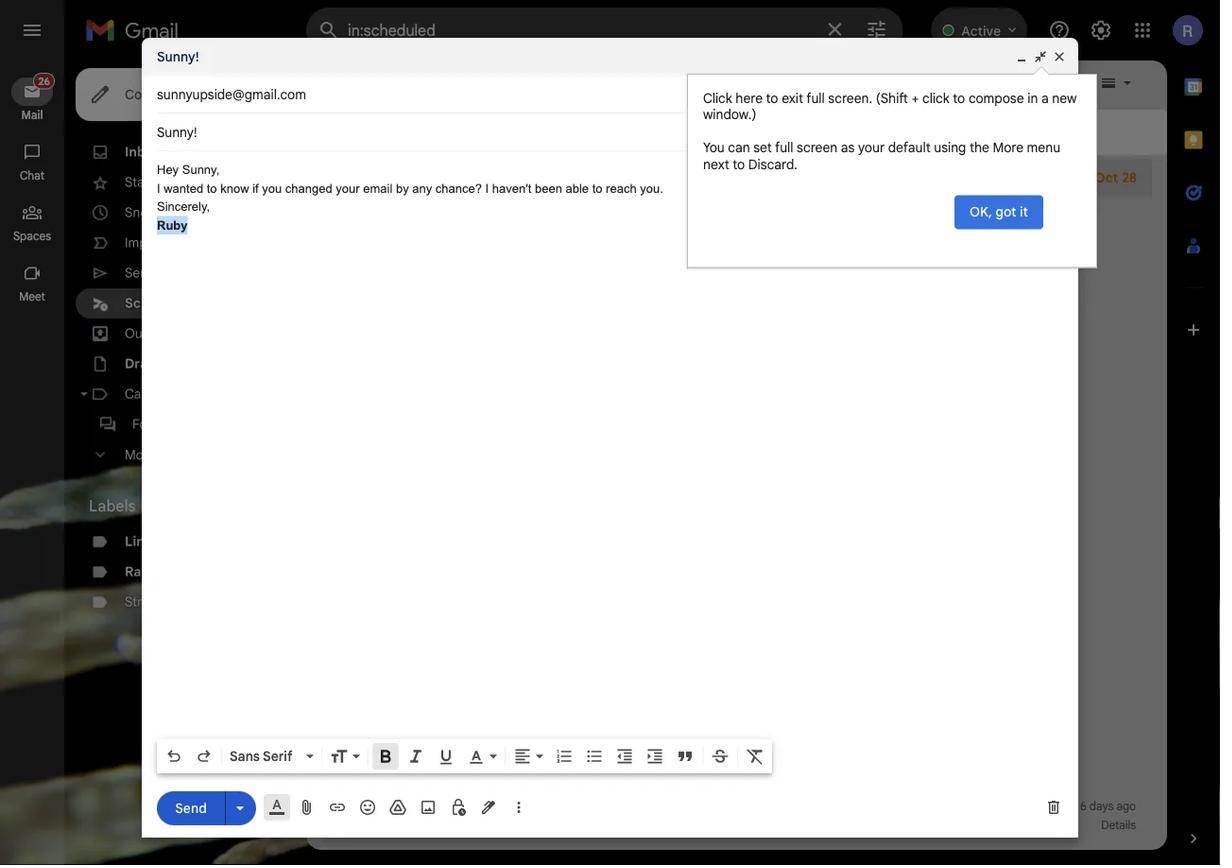 Task type: locate. For each thing, give the bounding box(es) containing it.
scheduled link
[[125, 295, 193, 312]]

1 horizontal spatial your
[[859, 139, 885, 156]]

redo ‪(⌘y)‬ image
[[195, 747, 214, 766]]

forums
[[132, 416, 177, 433]]

window.)
[[704, 106, 757, 123]]

main content
[[306, 61, 1168, 850]]

compose
[[125, 86, 184, 103]]

0 horizontal spatial in
[[414, 124, 424, 141]]

Subject field
[[157, 123, 1064, 142]]

0 vertical spatial more
[[994, 139, 1024, 156]]

remove formatting ‪(⌘\)‬ image
[[746, 747, 765, 766]]

i
[[157, 181, 160, 195], [486, 181, 489, 195]]

random link
[[125, 564, 178, 580]]

insert photo image
[[419, 798, 438, 817]]

menu
[[1028, 139, 1061, 156]]

inbox link
[[125, 144, 161, 160]]

numbered list ‪(⌘⇧7)‬ image
[[555, 747, 574, 766]]

0 horizontal spatial more
[[125, 447, 156, 463]]

to up ,
[[207, 181, 217, 195]]

sunny!
[[157, 48, 199, 65]]

spaces
[[13, 229, 51, 244]]

your
[[859, 139, 885, 156], [336, 181, 360, 195]]

1 horizontal spatial june!
[[639, 169, 672, 186]]

i left haven't
[[486, 181, 489, 195]]

linkedin link
[[125, 533, 180, 550]]

1 horizontal spatial in
[[1028, 90, 1039, 106]]

i left wanted
[[157, 181, 160, 195]]

your right as
[[859, 139, 885, 156]]

drafts link
[[125, 356, 165, 372]]

full
[[807, 90, 825, 106], [776, 139, 794, 156]]

to
[[767, 90, 779, 106], [954, 90, 966, 106], [733, 156, 745, 173], [207, 181, 217, 195], [593, 181, 603, 195]]

0 vertical spatial your
[[859, 139, 885, 156]]

0 horizontal spatial your
[[336, 181, 360, 195]]

in right messages
[[414, 124, 424, 141]]

main content containing messages in scheduled will be sent at their scheduled time.
[[306, 61, 1168, 850]]

reach
[[606, 181, 637, 195]]

june! left '-'
[[567, 169, 600, 186]]

meet
[[19, 290, 45, 304]]

0 vertical spatial in
[[1028, 90, 1039, 106]]

in
[[1028, 90, 1039, 106], [414, 124, 424, 141]]

1 horizontal spatial full
[[807, 90, 825, 106]]

full inside "click here to exit full screen. (shift + click to compose in a new window.)"
[[807, 90, 825, 106]]

row
[[306, 159, 1153, 197]]

last account activity: 6 days ago details
[[968, 800, 1137, 833]]

clear search image
[[817, 10, 854, 48]]

outbox link
[[125, 325, 170, 342]]

underline ‪(⌘u)‬ image
[[437, 748, 456, 767]]

2 i from the left
[[486, 181, 489, 195]]

screen
[[797, 139, 838, 156]]

last
[[968, 800, 990, 814]]

sunnyupside@gmail.com
[[157, 86, 306, 103]]

full right the exit at the top right
[[807, 90, 825, 106]]

1 vertical spatial more
[[125, 447, 156, 463]]

default
[[889, 139, 931, 156]]

inbox
[[125, 144, 161, 160]]

navigation
[[0, 61, 66, 865]]

june! left miss
[[639, 169, 672, 186]]

sincerely
[[157, 200, 207, 214]]

any
[[413, 181, 432, 195]]

the
[[970, 139, 990, 156]]

0 horizontal spatial june!
[[567, 169, 600, 186]]

indent less ‪(⌘[)‬ image
[[616, 747, 635, 766]]

at
[[565, 124, 577, 141]]

full right set
[[776, 139, 794, 156]]

hey up wanted
[[157, 163, 179, 177]]

1 june! from the left
[[567, 169, 600, 186]]

quote ‪(⌘⇧9)‬ image
[[676, 747, 695, 766]]

0 vertical spatial scheduled
[[427, 124, 492, 141]]

0 horizontal spatial i
[[157, 181, 160, 195]]

bold ‪(⌘b)‬ image
[[376, 747, 395, 766]]

alert dialog containing click here to exit full screen. (shift + click to compose in a new window.)
[[688, 66, 1098, 268]]

footer
[[306, 797, 1153, 835]]

0 horizontal spatial hey
[[157, 163, 179, 177]]

more down 'forums' 'link'
[[125, 447, 156, 463]]

send
[[175, 800, 207, 816]]

email
[[363, 181, 393, 195]]

sans
[[230, 748, 260, 765]]

june!
[[567, 169, 600, 186], [639, 169, 672, 186]]

ok,
[[970, 204, 993, 220]]

sent link
[[125, 265, 152, 281]]

Search in mail search field
[[306, 8, 904, 53]]

next
[[704, 156, 730, 173]]

insert emoji ‪(⌘⇧2)‬ image
[[358, 798, 377, 817]]

to right next
[[733, 156, 745, 173]]

by
[[396, 181, 409, 195]]

hey
[[157, 163, 179, 177], [613, 169, 636, 186]]

click
[[923, 90, 950, 106]]

haven't
[[493, 181, 532, 195]]

outbox
[[125, 325, 170, 342]]

more right the "the"
[[994, 139, 1024, 156]]

0 vertical spatial full
[[807, 90, 825, 106]]

sunny! dialog
[[142, 38, 1079, 838]]

refresh image
[[378, 74, 397, 93]]

scheduled
[[427, 124, 492, 141], [125, 295, 193, 312]]

snoozed link
[[125, 204, 177, 221]]

activity:
[[1038, 800, 1078, 814]]

mail heading
[[0, 108, 64, 123]]

italic ‪(⌘i)‬ image
[[407, 747, 426, 766]]

scheduled left will
[[427, 124, 492, 141]]

your left email
[[336, 181, 360, 195]]

to inside 'you can set full screen as your default using the more menu next to discard.'
[[733, 156, 745, 173]]

1 vertical spatial full
[[776, 139, 794, 156]]

formatting options toolbar
[[157, 740, 773, 774]]

using
[[935, 139, 967, 156]]

alert dialog
[[688, 66, 1098, 268]]

1 vertical spatial in
[[414, 124, 424, 141]]

1 horizontal spatial scheduled
[[427, 124, 492, 141]]

hey sunny, i wanted to know if you changed your email by any chance? i haven't been able to reach you. sincerely , ruby
[[157, 163, 664, 232]]

more options image
[[514, 798, 525, 817]]

0 horizontal spatial scheduled
[[125, 295, 193, 312]]

new
[[1053, 90, 1077, 106]]

ok, got it
[[970, 204, 1029, 220]]

hey right '-'
[[613, 169, 636, 186]]

will
[[495, 124, 514, 141]]

1 horizontal spatial i
[[486, 181, 489, 195]]

1 horizontal spatial more
[[994, 139, 1024, 156]]

to: junececi7
[[378, 169, 457, 186]]

0 horizontal spatial full
[[776, 139, 794, 156]]

chat
[[20, 169, 44, 183]]

messages
[[350, 124, 410, 141]]

settings image
[[1090, 19, 1113, 42]]

to left the exit at the top right
[[767, 90, 779, 106]]

1 vertical spatial your
[[336, 181, 360, 195]]

sunny,
[[182, 163, 220, 177]]

indent more ‪(⌘])‬ image
[[646, 747, 665, 766]]

tab list
[[1168, 61, 1221, 797]]

details
[[1102, 819, 1137, 833]]

to:
[[378, 169, 396, 186]]

in left the a
[[1028, 90, 1039, 106]]

😿 image
[[750, 171, 766, 187]]

starred
[[125, 174, 170, 191]]

sans serif
[[230, 748, 293, 765]]

hey inside hey sunny, i wanted to know if you changed your email by any chance? i haven't been able to reach you. sincerely , ruby
[[157, 163, 179, 177]]

forums link
[[132, 416, 177, 433]]

more button
[[76, 440, 295, 470]]

scheduled up outbox "link"
[[125, 295, 193, 312]]

meet heading
[[0, 289, 64, 305]]

1 vertical spatial scheduled
[[125, 295, 193, 312]]



Task type: describe. For each thing, give the bounding box(es) containing it.
in inside "click here to exit full screen. (shift + click to compose in a new window.)"
[[1028, 90, 1039, 106]]

you can set full screen as your default using the more menu next to discard.
[[704, 139, 1061, 173]]

oct 28
[[1095, 169, 1138, 186]]

be
[[517, 124, 533, 141]]

set
[[754, 139, 772, 156]]

close image
[[1053, 49, 1068, 64]]

changed
[[285, 181, 333, 195]]

screen.
[[829, 90, 873, 106]]

pop out image
[[1034, 49, 1049, 64]]

your inside hey sunny, i wanted to know if you changed your email by any chance? i haven't been able to reach you. sincerely , ruby
[[336, 181, 360, 195]]

ago
[[1117, 800, 1137, 814]]

junececi7
[[399, 169, 457, 186]]

in inside main content
[[414, 124, 424, 141]]

+
[[912, 90, 920, 106]]

exit
[[782, 90, 804, 106]]

,
[[207, 200, 210, 214]]

(shift
[[876, 90, 909, 106]]

been
[[535, 181, 563, 195]]

bulleted list ‪(⌘⇧8)‬ image
[[585, 747, 604, 766]]

more inside button
[[125, 447, 156, 463]]

sent
[[125, 265, 152, 281]]

ruby
[[157, 218, 188, 232]]

labels
[[89, 497, 136, 515]]

got
[[996, 204, 1017, 220]]

mail
[[21, 108, 43, 122]]

to left '-'
[[593, 181, 603, 195]]

toggle split pane mode image
[[1100, 74, 1119, 93]]

6
[[1081, 800, 1087, 814]]

able
[[566, 181, 589, 195]]

you!
[[706, 169, 731, 186]]

insert files using drive image
[[389, 798, 408, 817]]

Message Body text field
[[157, 161, 1064, 734]]

your inside 'you can set full screen as your default using the more menu next to discard.'
[[859, 139, 885, 156]]

1 i from the left
[[157, 181, 160, 195]]

- hey june! miss you!
[[600, 169, 734, 186]]

you
[[262, 181, 282, 195]]

snoozed
[[125, 204, 177, 221]]

sent
[[536, 124, 562, 141]]

it
[[1021, 204, 1029, 220]]

26
[[271, 145, 284, 159]]

details link
[[1102, 819, 1137, 833]]

important link
[[125, 235, 184, 251]]

more inside 'you can set full screen as your default using the more menu next to discard.'
[[994, 139, 1024, 156]]

discard.
[[749, 156, 798, 173]]

compose
[[969, 90, 1025, 106]]

you.
[[641, 181, 664, 195]]

strikethrough ‪(⌘⇧x)‬ image
[[711, 747, 730, 766]]

stripe
[[125, 594, 161, 610]]

undo ‪(⌘z)‬ image
[[165, 747, 183, 766]]

toggle confidential mode image
[[449, 798, 468, 817]]

drafts
[[125, 356, 165, 372]]

as
[[842, 139, 855, 156]]

send button
[[157, 791, 225, 825]]

to right 'click'
[[954, 90, 966, 106]]

ok, got it button
[[955, 195, 1044, 229]]

categories link
[[125, 386, 190, 402]]

random
[[125, 564, 178, 580]]

can
[[729, 139, 751, 156]]

you
[[704, 139, 725, 156]]

28
[[1123, 169, 1138, 186]]

categories
[[125, 386, 190, 402]]

oct
[[1095, 169, 1119, 186]]

starred link
[[125, 174, 170, 191]]

navigation containing mail
[[0, 61, 66, 865]]

spaces heading
[[0, 229, 64, 244]]

scheduled
[[612, 124, 675, 141]]

labels heading
[[89, 497, 269, 515]]

account
[[993, 800, 1035, 814]]

row containing to:
[[306, 159, 1153, 197]]

chat heading
[[0, 168, 64, 183]]

attach files image
[[298, 798, 317, 817]]

here
[[736, 90, 763, 106]]

full inside 'you can set full screen as your default using the more menu next to discard.'
[[776, 139, 794, 156]]

important
[[125, 235, 184, 251]]

discard draft ‪(⌘⇧d)‬ image
[[1045, 798, 1064, 817]]

days
[[1090, 800, 1114, 814]]

main menu image
[[21, 19, 44, 42]]

if
[[253, 181, 259, 195]]

advanced search options image
[[858, 10, 896, 48]]

more send options image
[[231, 799, 250, 818]]

know
[[221, 181, 249, 195]]

insert signature image
[[479, 798, 498, 817]]

chance?
[[436, 181, 482, 195]]

compose button
[[76, 68, 207, 121]]

sans serif option
[[226, 747, 303, 766]]

stripe link
[[125, 594, 161, 610]]

miss
[[675, 169, 702, 186]]

search in mail image
[[312, 13, 346, 47]]

1 horizontal spatial hey
[[613, 169, 636, 186]]

time.
[[678, 124, 708, 141]]

minimize image
[[1015, 49, 1030, 64]]

-
[[604, 169, 610, 186]]

click
[[704, 90, 733, 106]]

mail, 26 unread messages image
[[31, 78, 53, 95]]

footer containing last account activity: 6 days ago
[[306, 797, 1153, 835]]

follow link to manage storage image
[[443, 816, 462, 835]]

a
[[1042, 90, 1049, 106]]

insert link ‪(⌘k)‬ image
[[328, 798, 347, 817]]

2 june! from the left
[[639, 169, 672, 186]]



Task type: vqa. For each thing, say whether or not it's contained in the screenshot.
1st · from the left
no



